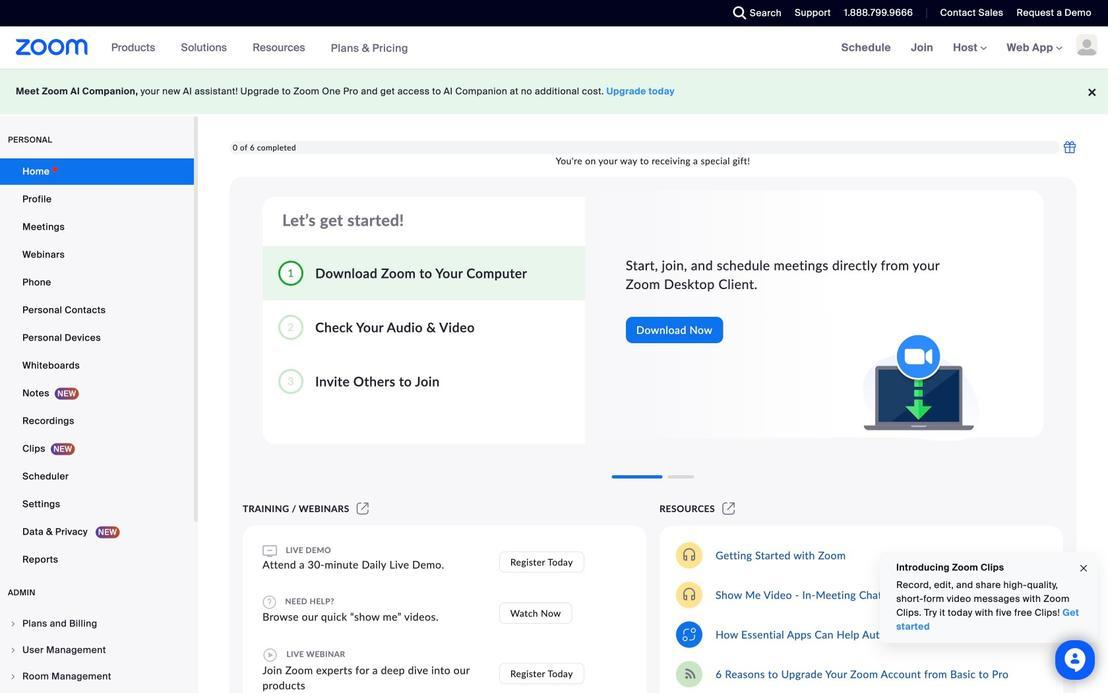 Task type: locate. For each thing, give the bounding box(es) containing it.
2 vertical spatial right image
[[9, 673, 17, 681]]

1 vertical spatial menu item
[[0, 638, 194, 663]]

menu item
[[0, 611, 194, 636], [0, 638, 194, 663], [0, 664, 194, 689]]

0 vertical spatial right image
[[9, 620, 17, 628]]

1 vertical spatial right image
[[9, 646, 17, 654]]

window new image
[[355, 503, 371, 514]]

personal menu menu
[[0, 158, 194, 574]]

2 vertical spatial menu item
[[0, 664, 194, 689]]

2 menu item from the top
[[0, 638, 194, 663]]

0 vertical spatial menu item
[[0, 611, 194, 636]]

banner
[[0, 26, 1109, 70]]

right image
[[9, 620, 17, 628], [9, 646, 17, 654], [9, 673, 17, 681]]

product information navigation
[[101, 26, 418, 70]]

footer
[[0, 69, 1109, 114]]



Task type: describe. For each thing, give the bounding box(es) containing it.
window new image
[[721, 503, 738, 514]]

3 right image from the top
[[9, 673, 17, 681]]

profile picture image
[[1077, 34, 1098, 55]]

1 menu item from the top
[[0, 611, 194, 636]]

meetings navigation
[[832, 26, 1109, 70]]

zoom logo image
[[16, 39, 88, 55]]

close image
[[1079, 561, 1090, 576]]

admin menu menu
[[0, 611, 194, 693]]

3 menu item from the top
[[0, 664, 194, 689]]

1 right image from the top
[[9, 620, 17, 628]]

2 right image from the top
[[9, 646, 17, 654]]



Task type: vqa. For each thing, say whether or not it's contained in the screenshot.
middle menu item
yes



